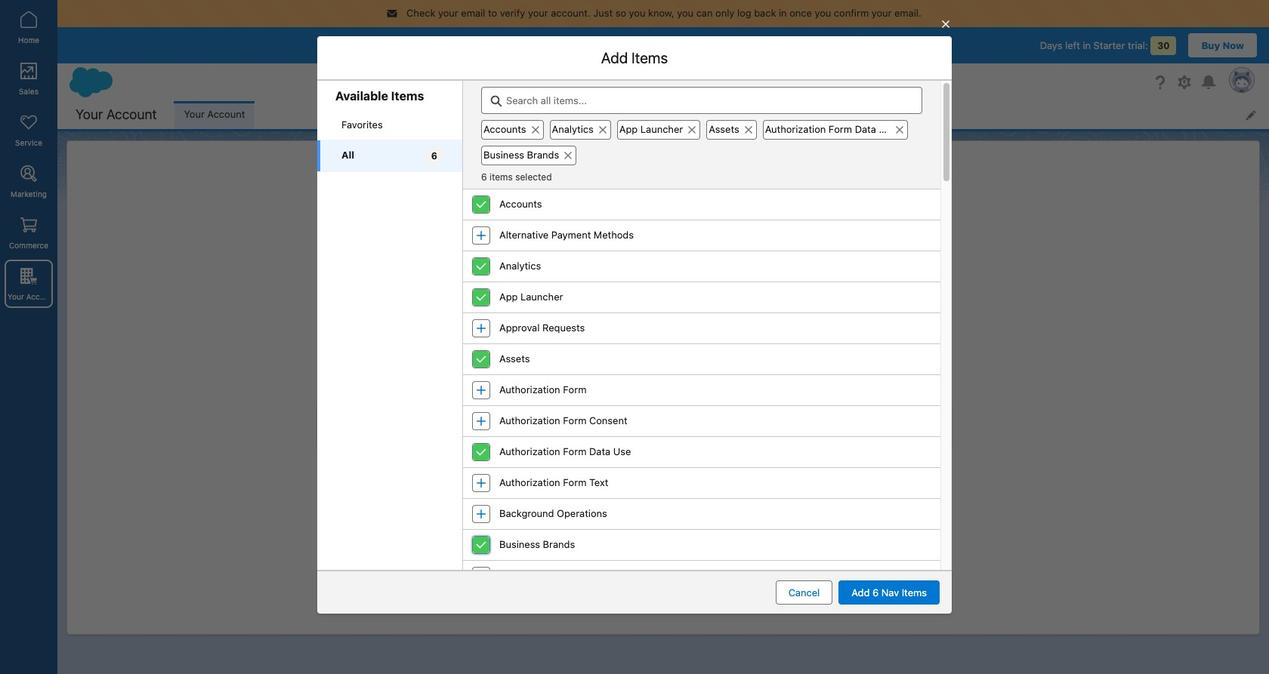 Task type: describe. For each thing, give the bounding box(es) containing it.
nav
[[493, 257, 509, 270]]

personalize your nav bar for this app. reorder items, and rename or remove items you've added.
[[415, 257, 854, 270]]

when you subscribe, you can manage your plan, licenses and billing information right here.
[[541, 444, 785, 469]]

authorization inside selected options: 'element'
[[765, 123, 826, 135]]

form inside selected options: 'element'
[[829, 123, 852, 135]]

1 horizontal spatial items
[[762, 257, 787, 270]]

learn more
[[600, 272, 651, 284]]

you
[[574, 416, 599, 433]]

service link
[[5, 106, 53, 154]]

data inside list box
[[589, 446, 611, 458]]

trial:
[[1128, 39, 1148, 51]]

for
[[530, 257, 543, 270]]

haven't
[[603, 416, 651, 433]]

add 6 nav items button
[[839, 581, 940, 605]]

your left 'email.'
[[872, 7, 892, 19]]

email
[[461, 7, 485, 19]]

check
[[407, 7, 436, 19]]

home
[[18, 36, 39, 45]]

home link
[[5, 3, 53, 51]]

manage
[[669, 444, 703, 455]]

information
[[639, 458, 688, 469]]

personalize
[[415, 257, 468, 270]]

methods
[[594, 229, 634, 241]]

nav
[[882, 587, 899, 599]]

days left in starter trial: 30
[[1040, 39, 1170, 51]]

6 for 6 items selected
[[481, 172, 487, 183]]

list containing favorites
[[317, 111, 462, 172]]

starter
[[1094, 39, 1125, 51]]

so
[[616, 7, 626, 19]]

cadences
[[499, 570, 545, 582]]

navigation
[[655, 216, 726, 233]]

requests
[[543, 322, 585, 334]]

data inside selected options: 'element'
[[855, 123, 876, 135]]

commerce link
[[5, 209, 53, 257]]

back
[[754, 7, 776, 19]]

1 vertical spatial business
[[499, 539, 540, 551]]

1 horizontal spatial in
[[1083, 39, 1091, 51]]

learn
[[600, 272, 625, 284]]

authorization form data use inside list box
[[499, 446, 631, 458]]

6 items selected
[[481, 172, 552, 183]]

can inside the when you subscribe, you can manage your plan, licenses and billing information right here.
[[652, 444, 667, 455]]

1 vertical spatial now
[[663, 495, 684, 507]]

1 vertical spatial brands
[[543, 539, 575, 551]]

approval requests
[[499, 322, 585, 334]]

edit
[[504, 216, 529, 233]]

commerce
[[9, 241, 48, 250]]

or
[[713, 257, 723, 270]]

available
[[335, 89, 388, 103]]

your inside list
[[184, 108, 205, 120]]

check your email to verify your account. just so you know, you can only log back in once you confirm your email.
[[407, 7, 922, 19]]

0 vertical spatial in
[[779, 7, 787, 19]]

subscribe,
[[586, 444, 631, 455]]

you haven't subscribed yet
[[574, 416, 753, 433]]

background operations
[[499, 508, 607, 520]]

operations
[[557, 508, 607, 520]]

6 inside button
[[873, 587, 879, 599]]

0 horizontal spatial items
[[490, 172, 513, 183]]

sales link
[[5, 54, 53, 103]]

marketing
[[11, 190, 47, 199]]

approval
[[499, 322, 540, 334]]

marketing link
[[5, 157, 53, 206]]

right
[[690, 458, 710, 469]]

email.
[[895, 7, 922, 19]]

just
[[593, 7, 613, 19]]

you right the when
[[569, 444, 584, 455]]

add 6 nav items
[[852, 587, 927, 599]]

once
[[790, 7, 812, 19]]

bar
[[512, 257, 527, 270]]

more for learn
[[628, 272, 651, 284]]

log
[[737, 7, 752, 19]]

favorites
[[342, 119, 383, 131]]

1 horizontal spatial your account link
[[175, 101, 254, 129]]

0 horizontal spatial your account
[[8, 292, 56, 301]]

consent
[[589, 415, 628, 427]]

add for add 6 nav items
[[852, 587, 870, 599]]

subscribed
[[655, 416, 728, 433]]

search... button
[[533, 70, 836, 94]]

1 horizontal spatial can
[[696, 7, 713, 19]]

days
[[1040, 39, 1063, 51]]

1 vertical spatial your account link
[[5, 260, 56, 308]]

your account list
[[175, 101, 1269, 129]]

and for billing
[[593, 458, 608, 469]]

1 horizontal spatial your account
[[76, 106, 157, 122]]

billing
[[611, 458, 636, 469]]

only
[[716, 7, 735, 19]]

and for rename
[[657, 257, 674, 270]]

assets inside selected options: 'element'
[[709, 123, 739, 135]]

list box containing accounts
[[463, 190, 941, 675]]

search...
[[563, 76, 603, 88]]

your left nav
[[470, 257, 491, 270]]

authorization form text
[[499, 477, 609, 489]]

account.
[[551, 7, 591, 19]]



Task type: locate. For each thing, give the bounding box(es) containing it.
items,
[[626, 257, 654, 270]]

1 horizontal spatial buy
[[1202, 39, 1220, 51]]

accounts up edit
[[499, 198, 542, 210]]

0 vertical spatial brands
[[527, 149, 559, 161]]

0 vertical spatial analytics
[[552, 123, 594, 135]]

use inside list box
[[613, 446, 631, 458]]

6 left selected at the top of the page
[[481, 172, 487, 183]]

app up "items,"
[[625, 216, 652, 233]]

Search all items... search field
[[481, 87, 923, 114]]

accounts up 6 items selected on the top of page
[[484, 123, 526, 135]]

items left selected at the top of the page
[[490, 172, 513, 183]]

accounts inside selected options: 'element'
[[484, 123, 526, 135]]

1 vertical spatial in
[[1083, 39, 1091, 51]]

1 horizontal spatial app launcher
[[619, 123, 683, 135]]

launcher
[[641, 123, 683, 135], [521, 291, 563, 303]]

analytics inside selected options: 'element'
[[552, 123, 594, 135]]

0 horizontal spatial launcher
[[521, 291, 563, 303]]

app launcher
[[619, 123, 683, 135], [499, 291, 563, 303]]

0 vertical spatial app
[[619, 123, 638, 135]]

now
[[1223, 39, 1244, 51], [663, 495, 684, 507]]

0 vertical spatial business brands
[[484, 149, 559, 161]]

1 vertical spatial buy now
[[643, 495, 684, 507]]

left
[[1065, 39, 1080, 51]]

your account
[[76, 106, 157, 122], [184, 108, 245, 120], [8, 292, 56, 301]]

launcher up approval requests
[[521, 291, 563, 303]]

authorization form data use
[[765, 123, 897, 135], [499, 446, 631, 458]]

selected options: element
[[481, 114, 923, 165]]

1 horizontal spatial now
[[1223, 39, 1244, 51]]

app up approval
[[499, 291, 518, 303]]

1 vertical spatial app launcher
[[499, 291, 563, 303]]

analytics down "search..."
[[552, 123, 594, 135]]

use inside selected options: 'element'
[[879, 123, 897, 135]]

0 horizontal spatial data
[[589, 446, 611, 458]]

brands inside selected options: 'element'
[[527, 149, 559, 161]]

0 horizontal spatial authorization form data use
[[499, 446, 631, 458]]

your account link
[[175, 101, 254, 129], [5, 260, 56, 308]]

your
[[438, 7, 458, 19], [528, 7, 548, 19], [872, 7, 892, 19], [470, 257, 491, 270], [706, 444, 725, 455]]

1 vertical spatial app
[[625, 216, 652, 233]]

your right verify
[[528, 7, 548, 19]]

1 horizontal spatial data
[[855, 123, 876, 135]]

1 vertical spatial buy now button
[[630, 488, 696, 513]]

brands down background operations
[[543, 539, 575, 551]]

analytics down alternative
[[499, 260, 541, 272]]

app launcher up approval requests
[[499, 291, 563, 303]]

2 horizontal spatial your account
[[184, 108, 245, 120]]

app inside list box
[[499, 291, 518, 303]]

2 vertical spatial add
[[852, 587, 870, 599]]

your left 'email'
[[438, 7, 458, 19]]

you right so
[[629, 7, 646, 19]]

1 vertical spatial buy
[[643, 495, 661, 507]]

0 vertical spatial assets
[[709, 123, 739, 135]]

you right once
[[815, 7, 831, 19]]

plan,
[[727, 444, 748, 455]]

1 vertical spatial business brands
[[499, 539, 575, 551]]

0 vertical spatial buy now button
[[1189, 33, 1257, 57]]

1 vertical spatial accounts
[[499, 198, 542, 210]]

0 vertical spatial use
[[879, 123, 897, 135]]

licenses
[[751, 444, 785, 455]]

more for add
[[879, 310, 902, 322]]

business up 6 items selected on the top of page
[[484, 149, 524, 161]]

1 vertical spatial assets
[[499, 353, 530, 365]]

your
[[76, 106, 103, 122], [184, 108, 205, 120], [533, 216, 562, 233], [8, 292, 24, 301]]

authorization form data use inside selected options: 'element'
[[765, 123, 897, 135]]

0 horizontal spatial app launcher
[[499, 291, 563, 303]]

0 vertical spatial accounts
[[484, 123, 526, 135]]

0 horizontal spatial can
[[652, 444, 667, 455]]

1 vertical spatial items
[[762, 257, 787, 270]]

selected
[[515, 172, 552, 183]]

assets inside list box
[[499, 353, 530, 365]]

assets down approval
[[499, 353, 530, 365]]

you right know,
[[677, 7, 694, 19]]

6 for 6
[[431, 150, 437, 161]]

1 vertical spatial and
[[593, 458, 608, 469]]

verify
[[500, 7, 525, 19]]

business brands inside list box
[[499, 539, 575, 551]]

and right "items,"
[[657, 257, 674, 270]]

0 vertical spatial your account link
[[175, 101, 254, 129]]

1 horizontal spatial launcher
[[641, 123, 683, 135]]

app.
[[565, 257, 585, 270]]

alternative payment methods
[[499, 229, 634, 241]]

app
[[619, 123, 638, 135], [625, 216, 652, 233], [499, 291, 518, 303]]

0 horizontal spatial analytics
[[499, 260, 541, 272]]

2 vertical spatial app
[[499, 291, 518, 303]]

more
[[628, 272, 651, 284], [879, 310, 902, 322]]

launcher inside selected options: 'element'
[[641, 123, 683, 135]]

1 horizontal spatial assets
[[709, 123, 739, 135]]

0 horizontal spatial more
[[628, 272, 651, 284]]

data
[[855, 123, 876, 135], [589, 446, 611, 458]]

rename
[[677, 257, 711, 270]]

0 horizontal spatial now
[[663, 495, 684, 507]]

6 inside list
[[431, 150, 437, 161]]

1 vertical spatial use
[[613, 446, 631, 458]]

and down subscribe,
[[593, 458, 608, 469]]

sales
[[19, 87, 39, 96]]

buy down information
[[643, 495, 661, 507]]

accounts
[[484, 123, 526, 135], [499, 198, 542, 210]]

0 vertical spatial authorization form data use
[[765, 123, 897, 135]]

0 vertical spatial can
[[696, 7, 713, 19]]

service
[[15, 138, 42, 147]]

0 vertical spatial business
[[484, 149, 524, 161]]

your account inside list
[[184, 108, 245, 120]]

0 horizontal spatial buy now button
[[630, 488, 696, 513]]

you up billing
[[634, 444, 649, 455]]

and inside the when you subscribe, you can manage your plan, licenses and billing information right here.
[[593, 458, 608, 469]]

reorder
[[587, 257, 624, 270]]

remove
[[726, 257, 759, 270]]

now down information
[[663, 495, 684, 507]]

in right the back
[[779, 7, 787, 19]]

1 vertical spatial analytics
[[499, 260, 541, 272]]

your up here. at right
[[706, 444, 725, 455]]

authorization form consent
[[499, 415, 628, 427]]

brands up selected at the top of the page
[[527, 149, 559, 161]]

know,
[[648, 7, 675, 19]]

1 horizontal spatial buy now button
[[1189, 33, 1257, 57]]

0 vertical spatial data
[[855, 123, 876, 135]]

brands
[[527, 149, 559, 161], [543, 539, 575, 551]]

alternative
[[499, 229, 549, 241]]

to
[[488, 7, 497, 19]]

list box
[[463, 190, 941, 675]]

app launcher inside list box
[[499, 291, 563, 303]]

0 horizontal spatial buy
[[643, 495, 661, 507]]

0 horizontal spatial in
[[779, 7, 787, 19]]

1 vertical spatial more
[[879, 310, 902, 322]]

add for add more items
[[858, 310, 876, 322]]

yet
[[732, 416, 753, 433]]

authorization
[[765, 123, 826, 135], [499, 384, 560, 396], [499, 415, 560, 427], [499, 446, 560, 458], [499, 477, 560, 489]]

0 vertical spatial items
[[490, 172, 513, 183]]

items
[[490, 172, 513, 183], [762, 257, 787, 270]]

0 vertical spatial and
[[657, 257, 674, 270]]

business up cadences
[[499, 539, 540, 551]]

text
[[589, 477, 609, 489]]

assets down search all items... search box
[[709, 123, 739, 135]]

launcher down search all items... search box
[[641, 123, 683, 135]]

0 horizontal spatial your account link
[[5, 260, 56, 308]]

you've
[[790, 257, 820, 270]]

your inside the when you subscribe, you can manage your plan, licenses and billing information right here.
[[706, 444, 725, 455]]

more inside add more items button
[[879, 310, 902, 322]]

can
[[696, 7, 713, 19], [652, 444, 667, 455]]

available items
[[335, 89, 424, 103]]

app inside selected options: 'element'
[[619, 123, 638, 135]]

in right 'left'
[[1083, 39, 1091, 51]]

1 horizontal spatial buy now
[[1202, 39, 1244, 51]]

1 vertical spatial data
[[589, 446, 611, 458]]

0 vertical spatial launcher
[[641, 123, 683, 135]]

can up information
[[652, 444, 667, 455]]

6 down 'favorites' link
[[431, 150, 437, 161]]

this
[[545, 257, 562, 270]]

1 horizontal spatial authorization form data use
[[765, 123, 897, 135]]

0 vertical spatial app launcher
[[619, 123, 683, 135]]

app down 'add items'
[[619, 123, 638, 135]]

app launcher down search... button
[[619, 123, 683, 135]]

0 horizontal spatial 6
[[431, 150, 437, 161]]

cancel button
[[776, 581, 833, 605]]

confirm
[[834, 7, 869, 19]]

here.
[[713, 458, 734, 469]]

1 vertical spatial can
[[652, 444, 667, 455]]

background
[[499, 508, 554, 520]]

1 vertical spatial add
[[858, 310, 876, 322]]

added.
[[822, 257, 854, 270]]

you
[[629, 7, 646, 19], [677, 7, 694, 19], [815, 7, 831, 19], [569, 444, 584, 455], [634, 444, 649, 455]]

0 vertical spatial buy
[[1202, 39, 1220, 51]]

buy now right 30
[[1202, 39, 1244, 51]]

cancel
[[789, 587, 820, 599]]

0 vertical spatial add
[[601, 49, 628, 66]]

1 vertical spatial launcher
[[521, 291, 563, 303]]

items left you've
[[762, 257, 787, 270]]

1 horizontal spatial more
[[879, 310, 902, 322]]

1 horizontal spatial and
[[657, 257, 674, 270]]

add more items
[[858, 310, 930, 322]]

add more items button
[[845, 304, 943, 328]]

buy now button down information
[[630, 488, 696, 513]]

business brands
[[484, 149, 559, 161], [499, 539, 575, 551]]

analytics inside list box
[[499, 260, 541, 272]]

learn more link
[[600, 272, 651, 284]]

0 vertical spatial 6
[[431, 150, 437, 161]]

buy
[[1202, 39, 1220, 51], [643, 495, 661, 507]]

favorites link
[[317, 111, 462, 139]]

authorization form
[[499, 384, 587, 396]]

app launcher inside selected options: 'element'
[[619, 123, 683, 135]]

when
[[541, 444, 566, 455]]

0 horizontal spatial assets
[[499, 353, 530, 365]]

add
[[601, 49, 628, 66], [858, 310, 876, 322], [852, 587, 870, 599]]

payment
[[551, 229, 591, 241]]

1 vertical spatial authorization form data use
[[499, 446, 631, 458]]

account
[[106, 106, 157, 122], [207, 108, 245, 120], [566, 216, 621, 233], [26, 292, 56, 301]]

0 vertical spatial now
[[1223, 39, 1244, 51]]

list
[[317, 111, 462, 172]]

30
[[1158, 40, 1170, 51]]

0 vertical spatial more
[[628, 272, 651, 284]]

buy now button right 30
[[1189, 33, 1257, 57]]

0 horizontal spatial use
[[613, 446, 631, 458]]

add items
[[601, 49, 668, 66]]

0 horizontal spatial and
[[593, 458, 608, 469]]

1 vertical spatial 6
[[481, 172, 487, 183]]

business brands inside selected options: 'element'
[[484, 149, 559, 161]]

business inside selected options: 'element'
[[484, 149, 524, 161]]

0 vertical spatial buy now
[[1202, 39, 1244, 51]]

buy now down information
[[643, 495, 684, 507]]

0 horizontal spatial buy now
[[643, 495, 684, 507]]

business brands down background
[[499, 539, 575, 551]]

now right 30
[[1223, 39, 1244, 51]]

2 horizontal spatial 6
[[873, 587, 879, 599]]

buy now button
[[1189, 33, 1257, 57], [630, 488, 696, 513]]

buy right 30
[[1202, 39, 1220, 51]]

can left only
[[696, 7, 713, 19]]

all
[[342, 149, 354, 161]]

1 horizontal spatial use
[[879, 123, 897, 135]]

6 left nav
[[873, 587, 879, 599]]

edit your account app navigation items
[[504, 216, 766, 233]]

analytics
[[552, 123, 594, 135], [499, 260, 541, 272]]

1 horizontal spatial analytics
[[552, 123, 594, 135]]

2 vertical spatial 6
[[873, 587, 879, 599]]

items
[[632, 49, 668, 66], [391, 89, 424, 103], [730, 216, 766, 233], [905, 310, 930, 322], [902, 587, 927, 599]]

account inside list
[[207, 108, 245, 120]]

business brands up 6 items selected on the top of page
[[484, 149, 559, 161]]

add for add items
[[601, 49, 628, 66]]

1 horizontal spatial 6
[[481, 172, 487, 183]]



Task type: vqa. For each thing, say whether or not it's contained in the screenshot.
Haven'T
yes



